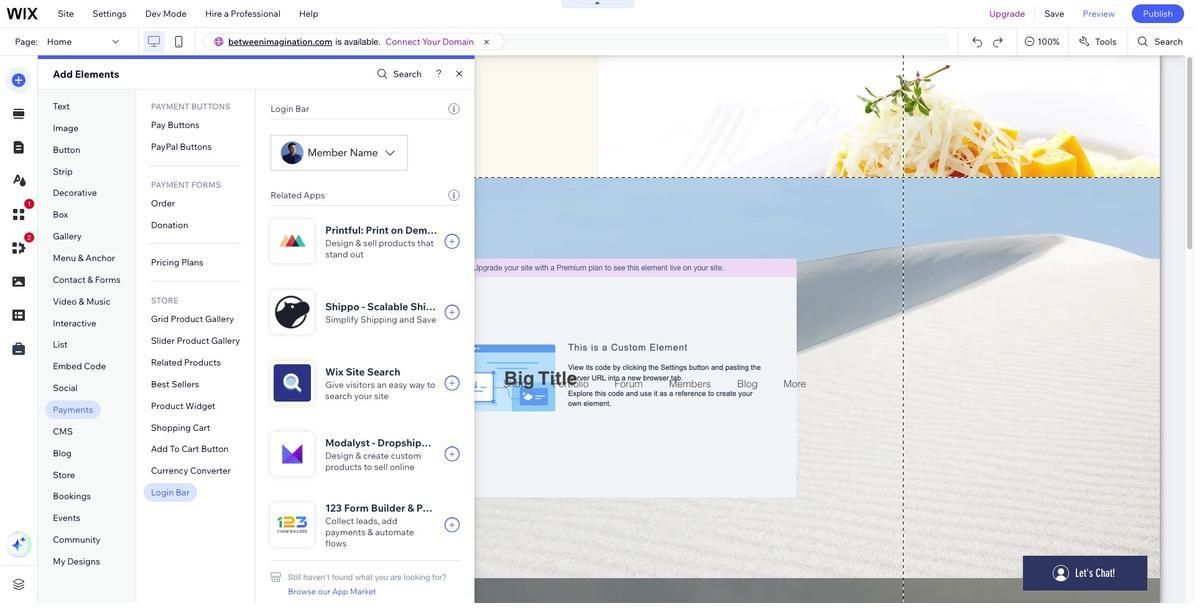 Task type: vqa. For each thing, say whether or not it's contained in the screenshot.
rightmost Edit
no



Task type: describe. For each thing, give the bounding box(es) containing it.
contact & forms
[[53, 274, 121, 286]]

is available. connect your domain
[[336, 36, 474, 47]]

events
[[53, 513, 80, 524]]

plans
[[181, 257, 203, 268]]

buttons for pay buttons
[[168, 119, 200, 131]]

flows
[[325, 538, 347, 549]]

& right builder
[[408, 502, 414, 515]]

best sellers
[[151, 379, 199, 390]]

cms
[[53, 426, 73, 437]]

your
[[422, 36, 441, 47]]

0 vertical spatial search
[[1155, 36, 1183, 47]]

shippo - scalable shipping simplify shipping and save
[[325, 301, 454, 325]]

box
[[53, 209, 68, 220]]

sellers
[[172, 379, 199, 390]]

upgrade
[[990, 8, 1026, 19]]

to for search
[[427, 380, 435, 391]]

is
[[336, 37, 342, 47]]

blog
[[53, 448, 72, 459]]

gallery for grid product gallery
[[205, 314, 234, 325]]

connect
[[386, 36, 420, 47]]

& inside modalyst - dropshipping design & create custom products to sell online
[[356, 450, 361, 462]]

1 button
[[6, 199, 34, 228]]

automate
[[375, 527, 414, 538]]

site
[[374, 391, 389, 402]]

add elements
[[53, 68, 119, 80]]

looking
[[404, 573, 430, 582]]

social
[[53, 383, 78, 394]]

mode
[[163, 8, 187, 19]]

browse
[[288, 587, 316, 597]]

browse our app market button
[[288, 584, 376, 599]]

you
[[375, 573, 388, 582]]

currency converter
[[151, 466, 231, 477]]

and
[[399, 314, 415, 325]]

easy
[[389, 380, 407, 391]]

strip
[[53, 166, 73, 177]]

save button
[[1036, 0, 1074, 27]]

hire
[[205, 8, 222, 19]]

shopping cart
[[151, 422, 210, 433]]

home
[[47, 36, 72, 47]]

0 vertical spatial store
[[151, 296, 178, 306]]

0 horizontal spatial forms
[[95, 274, 121, 286]]

settings
[[93, 8, 127, 19]]

converter
[[190, 466, 231, 477]]

payment forms
[[151, 180, 221, 190]]

still
[[288, 573, 301, 582]]

help
[[299, 8, 318, 19]]

print
[[366, 224, 389, 236]]

anchor
[[86, 253, 115, 264]]

preview
[[1083, 8, 1116, 19]]

1 vertical spatial login bar
[[151, 487, 190, 498]]

market
[[350, 587, 376, 597]]

1 vertical spatial cart
[[182, 444, 199, 455]]

0 horizontal spatial payments
[[53, 404, 93, 416]]

a
[[224, 8, 229, 19]]

on
[[391, 224, 403, 236]]

pricing
[[151, 257, 180, 268]]

buttons for payment buttons
[[191, 101, 230, 111]]

buttons for paypal buttons
[[180, 141, 212, 152]]

video
[[53, 296, 77, 307]]

to
[[170, 444, 180, 455]]

related apps
[[271, 190, 325, 201]]

0 horizontal spatial shipping
[[361, 314, 397, 325]]

dev
[[145, 8, 161, 19]]

add
[[382, 516, 398, 527]]

0 horizontal spatial button
[[53, 144, 80, 155]]

publish
[[1144, 8, 1173, 19]]

for?
[[432, 573, 447, 582]]

search
[[325, 391, 352, 402]]

add for add elements
[[53, 68, 73, 80]]

widget
[[186, 401, 215, 412]]

preview button
[[1074, 0, 1125, 27]]

music
[[86, 296, 110, 307]]

modalyst
[[325, 437, 370, 449]]

code
[[84, 361, 106, 372]]

grid
[[151, 314, 169, 325]]

save inside button
[[1045, 8, 1065, 19]]

1 vertical spatial login
[[151, 487, 174, 498]]

sell inside modalyst - dropshipping design & create custom products to sell online
[[374, 462, 388, 473]]

decorative
[[53, 188, 97, 199]]

hire a professional
[[205, 8, 281, 19]]

dropshipping
[[378, 437, 443, 449]]

products for design
[[325, 462, 362, 473]]

& left add
[[368, 527, 373, 538]]

0 vertical spatial search button
[[1129, 28, 1195, 55]]

custom
[[391, 450, 421, 462]]

design inside the printful: print on demand design & sell products that stand out
[[325, 238, 354, 249]]

1
[[27, 200, 31, 208]]

scalable
[[367, 301, 408, 313]]

products for demand
[[379, 238, 416, 249]]

printful:
[[325, 224, 364, 236]]

products
[[184, 357, 221, 368]]

designs
[[67, 556, 100, 567]]

order
[[151, 198, 175, 209]]

paypal buttons
[[151, 141, 212, 152]]

app
[[332, 587, 348, 597]]



Task type: locate. For each thing, give the bounding box(es) containing it.
1 horizontal spatial search button
[[1129, 28, 1195, 55]]

shipping up and
[[411, 301, 454, 313]]

0 horizontal spatial products
[[325, 462, 362, 473]]

list
[[53, 339, 68, 351]]

product widget
[[151, 401, 215, 412]]

donation
[[151, 219, 188, 231]]

1 horizontal spatial site
[[346, 366, 365, 378]]

search down publish button
[[1155, 36, 1183, 47]]

search inside wix site search give visitors an easy way to search your site
[[367, 366, 401, 378]]

1 vertical spatial add
[[151, 444, 168, 455]]

related products
[[151, 357, 221, 368]]

related for related apps
[[271, 190, 302, 201]]

payments down social
[[53, 404, 93, 416]]

1 vertical spatial forms
[[95, 274, 121, 286]]

search down is available. connect your domain
[[393, 68, 422, 80]]

menu
[[53, 253, 76, 264]]

design down 'printful:'
[[325, 238, 354, 249]]

that
[[418, 238, 434, 249]]

1 vertical spatial payments
[[417, 502, 464, 515]]

1 vertical spatial search button
[[374, 65, 422, 83]]

site up visitors
[[346, 366, 365, 378]]

0 vertical spatial cart
[[193, 422, 210, 433]]

search button down the connect
[[374, 65, 422, 83]]

1 horizontal spatial payments
[[417, 502, 464, 515]]

2
[[27, 234, 31, 241]]

video & music
[[53, 296, 110, 307]]

login
[[271, 103, 293, 114], [151, 487, 174, 498]]

0 horizontal spatial to
[[364, 462, 372, 473]]

1 vertical spatial design
[[325, 450, 354, 462]]

1 payment from the top
[[151, 101, 189, 111]]

are
[[391, 573, 402, 582]]

search up an
[[367, 366, 401, 378]]

0 horizontal spatial related
[[151, 357, 182, 368]]

cart right to
[[182, 444, 199, 455]]

to inside wix site search give visitors an easy way to search your site
[[427, 380, 435, 391]]

sell inside the printful: print on demand design & sell products that stand out
[[363, 238, 377, 249]]

0 vertical spatial save
[[1045, 8, 1065, 19]]

interactive
[[53, 318, 96, 329]]

1 horizontal spatial to
[[427, 380, 435, 391]]

payment for payment buttons
[[151, 101, 189, 111]]

site inside wix site search give visitors an easy way to search your site
[[346, 366, 365, 378]]

store down "blog"
[[53, 470, 75, 481]]

products inside modalyst - dropshipping design & create custom products to sell online
[[325, 462, 362, 473]]

builder
[[371, 502, 405, 515]]

0 vertical spatial product
[[171, 314, 203, 325]]

- for modalyst
[[372, 437, 375, 449]]

online
[[390, 462, 415, 473]]

- for shippo
[[362, 301, 365, 313]]

buttons up pay buttons
[[191, 101, 230, 111]]

modalyst - dropshipping design & create custom products to sell online
[[325, 437, 443, 473]]

1 horizontal spatial button
[[201, 444, 229, 455]]

apps
[[304, 190, 325, 201]]

menu & anchor
[[53, 253, 115, 264]]

add up the text
[[53, 68, 73, 80]]

1 vertical spatial button
[[201, 444, 229, 455]]

0 horizontal spatial save
[[417, 314, 437, 325]]

what
[[355, 573, 373, 582]]

& down the modalyst
[[356, 450, 361, 462]]

product down grid product gallery
[[177, 335, 209, 347]]

tools button
[[1069, 28, 1128, 55]]

add to cart button
[[151, 444, 229, 455]]

an
[[377, 380, 387, 391]]

design down the modalyst
[[325, 450, 354, 462]]

slider product gallery
[[151, 335, 240, 347]]

design inside modalyst - dropshipping design & create custom products to sell online
[[325, 450, 354, 462]]

shopping
[[151, 422, 191, 433]]

haven't
[[303, 573, 330, 582]]

123 form builder & payments collect leads, add payments & automate flows
[[325, 502, 464, 549]]

payment for payment forms
[[151, 180, 189, 190]]

grid product gallery
[[151, 314, 234, 325]]

site
[[58, 8, 74, 19], [346, 366, 365, 378]]

shippo
[[325, 301, 360, 313]]

0 vertical spatial login bar
[[271, 103, 309, 114]]

wix site search give visitors an easy way to search your site
[[325, 366, 435, 402]]

to inside modalyst - dropshipping design & create custom products to sell online
[[364, 462, 372, 473]]

0 vertical spatial buttons
[[191, 101, 230, 111]]

related down slider
[[151, 357, 182, 368]]

1 horizontal spatial forms
[[191, 180, 221, 190]]

cart down widget on the left bottom of page
[[193, 422, 210, 433]]

related left "apps"
[[271, 190, 302, 201]]

1 vertical spatial search
[[393, 68, 422, 80]]

product up slider product gallery
[[171, 314, 203, 325]]

gallery up products
[[211, 335, 240, 347]]

1 vertical spatial products
[[325, 462, 362, 473]]

slider
[[151, 335, 175, 347]]

payment buttons
[[151, 101, 230, 111]]

elements
[[75, 68, 119, 80]]

0 vertical spatial payments
[[53, 404, 93, 416]]

& right video
[[79, 296, 84, 307]]

payments inside 123 form builder & payments collect leads, add payments & automate flows
[[417, 502, 464, 515]]

save up 100%
[[1045, 8, 1065, 19]]

1 vertical spatial related
[[151, 357, 182, 368]]

123
[[325, 502, 342, 515]]

2 vertical spatial buttons
[[180, 141, 212, 152]]

1 horizontal spatial products
[[379, 238, 416, 249]]

0 vertical spatial -
[[362, 301, 365, 313]]

0 vertical spatial design
[[325, 238, 354, 249]]

out
[[350, 249, 364, 260]]

2 vertical spatial product
[[151, 401, 184, 412]]

2 payment from the top
[[151, 180, 189, 190]]

buttons down pay buttons
[[180, 141, 212, 152]]

& inside the printful: print on demand design & sell products that stand out
[[356, 238, 361, 249]]

1 horizontal spatial add
[[151, 444, 168, 455]]

products inside the printful: print on demand design & sell products that stand out
[[379, 238, 416, 249]]

0 vertical spatial related
[[271, 190, 302, 201]]

1 horizontal spatial related
[[271, 190, 302, 201]]

embed
[[53, 361, 82, 372]]

tools
[[1096, 36, 1117, 47]]

1 vertical spatial sell
[[374, 462, 388, 473]]

professional
[[231, 8, 281, 19]]

gallery up slider product gallery
[[205, 314, 234, 325]]

demand
[[405, 224, 445, 236]]

1 vertical spatial gallery
[[205, 314, 234, 325]]

0 vertical spatial products
[[379, 238, 416, 249]]

leads,
[[356, 516, 380, 527]]

1 vertical spatial site
[[346, 366, 365, 378]]

gallery up menu
[[53, 231, 82, 242]]

to
[[427, 380, 435, 391], [364, 462, 372, 473]]

give
[[325, 380, 344, 391]]

2 design from the top
[[325, 450, 354, 462]]

publish button
[[1132, 4, 1185, 23]]

0 horizontal spatial add
[[53, 68, 73, 80]]

& down 'printful:'
[[356, 238, 361, 249]]

my designs
[[53, 556, 100, 567]]

0 vertical spatial payment
[[151, 101, 189, 111]]

0 vertical spatial to
[[427, 380, 435, 391]]

1 horizontal spatial save
[[1045, 8, 1065, 19]]

forms down paypal buttons
[[191, 180, 221, 190]]

0 vertical spatial gallery
[[53, 231, 82, 242]]

1 vertical spatial store
[[53, 470, 75, 481]]

best
[[151, 379, 170, 390]]

product up shopping
[[151, 401, 184, 412]]

cart
[[193, 422, 210, 433], [182, 444, 199, 455]]

add left to
[[151, 444, 168, 455]]

1 vertical spatial product
[[177, 335, 209, 347]]

& right menu
[[78, 253, 84, 264]]

2 vertical spatial gallery
[[211, 335, 240, 347]]

sell down print
[[363, 238, 377, 249]]

related for related products
[[151, 357, 182, 368]]

100% button
[[1018, 28, 1069, 55]]

1 vertical spatial bar
[[176, 487, 190, 498]]

0 horizontal spatial store
[[53, 470, 75, 481]]

save inside shippo - scalable shipping simplify shipping and save
[[417, 314, 437, 325]]

add
[[53, 68, 73, 80], [151, 444, 168, 455]]

search
[[1155, 36, 1183, 47], [393, 68, 422, 80], [367, 366, 401, 378]]

embed code
[[53, 361, 106, 372]]

to for dropshipping
[[364, 462, 372, 473]]

sell left online
[[374, 462, 388, 473]]

2 vertical spatial search
[[367, 366, 401, 378]]

0 vertical spatial site
[[58, 8, 74, 19]]

1 horizontal spatial login bar
[[271, 103, 309, 114]]

button up converter
[[201, 444, 229, 455]]

1 vertical spatial buttons
[[168, 119, 200, 131]]

1 vertical spatial to
[[364, 462, 372, 473]]

payment up order
[[151, 180, 189, 190]]

payment
[[151, 101, 189, 111], [151, 180, 189, 190]]

0 vertical spatial shipping
[[411, 301, 454, 313]]

design
[[325, 238, 354, 249], [325, 450, 354, 462]]

save right and
[[417, 314, 437, 325]]

1 horizontal spatial bar
[[295, 103, 309, 114]]

site up home
[[58, 8, 74, 19]]

100%
[[1038, 36, 1060, 47]]

0 vertical spatial button
[[53, 144, 80, 155]]

1 horizontal spatial store
[[151, 296, 178, 306]]

0 horizontal spatial search button
[[374, 65, 422, 83]]

currency
[[151, 466, 188, 477]]

1 design from the top
[[325, 238, 354, 249]]

products down the modalyst
[[325, 462, 362, 473]]

0 vertical spatial add
[[53, 68, 73, 80]]

dev mode
[[145, 8, 187, 19]]

& right the contact
[[87, 274, 93, 286]]

- right shippo
[[362, 301, 365, 313]]

1 horizontal spatial login
[[271, 103, 293, 114]]

0 vertical spatial bar
[[295, 103, 309, 114]]

shipping down scalable
[[361, 314, 397, 325]]

1 horizontal spatial shipping
[[411, 301, 454, 313]]

simplify
[[325, 314, 359, 325]]

to down the modalyst
[[364, 462, 372, 473]]

add for add to cart button
[[151, 444, 168, 455]]

browse our app market
[[288, 587, 376, 597]]

1 vertical spatial payment
[[151, 180, 189, 190]]

pay
[[151, 119, 166, 131]]

0 horizontal spatial -
[[362, 301, 365, 313]]

gallery for slider product gallery
[[211, 335, 240, 347]]

- inside modalyst - dropshipping design & create custom products to sell online
[[372, 437, 375, 449]]

forms
[[191, 180, 221, 190], [95, 274, 121, 286]]

visitors
[[346, 380, 375, 391]]

payments
[[325, 527, 366, 538]]

store up the "grid"
[[151, 296, 178, 306]]

payments right builder
[[417, 502, 464, 515]]

0 horizontal spatial site
[[58, 8, 74, 19]]

1 vertical spatial -
[[372, 437, 375, 449]]

products down on on the left
[[379, 238, 416, 249]]

sell
[[363, 238, 377, 249], [374, 462, 388, 473]]

forms down anchor
[[95, 274, 121, 286]]

login bar
[[271, 103, 309, 114], [151, 487, 190, 498]]

1 vertical spatial save
[[417, 314, 437, 325]]

betweenimagination.com
[[228, 36, 333, 47]]

image
[[53, 122, 79, 134]]

to right 'way'
[[427, 380, 435, 391]]

stand
[[325, 249, 348, 260]]

my
[[53, 556, 65, 567]]

0 horizontal spatial login
[[151, 487, 174, 498]]

buttons down payment buttons on the left top
[[168, 119, 200, 131]]

0 horizontal spatial bar
[[176, 487, 190, 498]]

- up create
[[372, 437, 375, 449]]

0 vertical spatial forms
[[191, 180, 221, 190]]

contact
[[53, 274, 86, 286]]

way
[[409, 380, 425, 391]]

1 horizontal spatial -
[[372, 437, 375, 449]]

1 vertical spatial shipping
[[361, 314, 397, 325]]

button down "image"
[[53, 144, 80, 155]]

0 horizontal spatial login bar
[[151, 487, 190, 498]]

0 vertical spatial login
[[271, 103, 293, 114]]

text
[[53, 101, 70, 112]]

- inside shippo - scalable shipping simplify shipping and save
[[362, 301, 365, 313]]

0 vertical spatial sell
[[363, 238, 377, 249]]

product for slider
[[177, 335, 209, 347]]

payment up pay buttons
[[151, 101, 189, 111]]

product for grid
[[171, 314, 203, 325]]

search button down "publish"
[[1129, 28, 1195, 55]]



